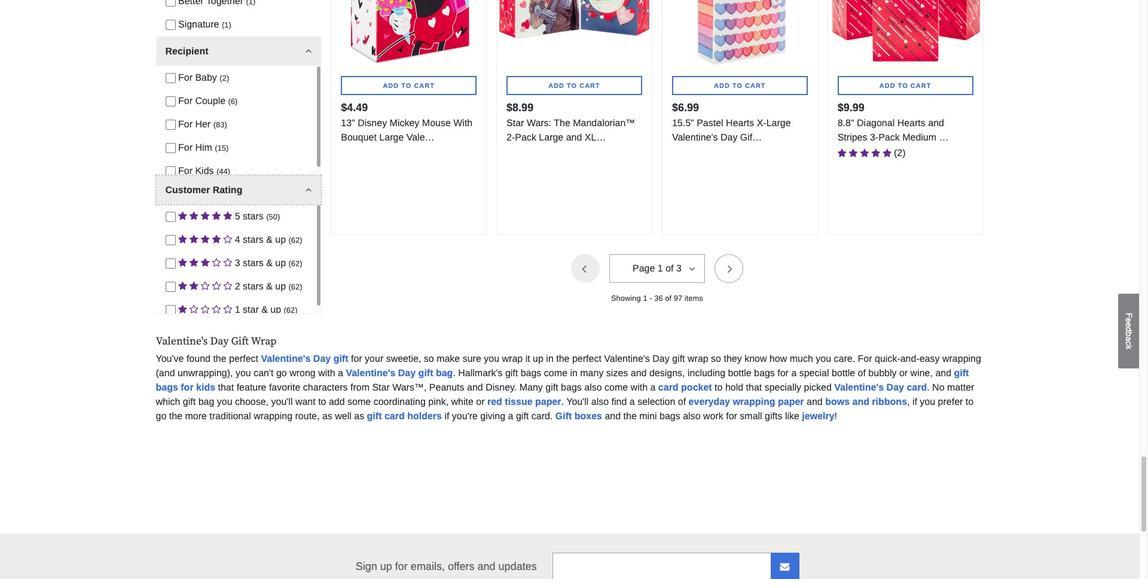 Task type: describe. For each thing, give the bounding box(es) containing it.
they
[[724, 353, 742, 363]]

1 vertical spatial also
[[592, 396, 609, 407]]

add to cart for $6.99
[[714, 82, 766, 89]]

bags up many
[[521, 368, 542, 378]]

the inside for your sweetie, so make sure you wrap it up in the perfect valentine's day gift wrap so they know how much you care. for quick-and-easy wrapping (and unwrapping), you can't go wrong with a
[[557, 353, 570, 363]]

to for $8.99
[[567, 82, 577, 89]]

product list element
[[331, 0, 984, 235]]

day inside $6.99 15.5" pastel hearts x-large valentine's day gif…
[[721, 132, 738, 142]]

bows
[[826, 396, 850, 407]]

add for $8.99
[[549, 82, 565, 89]]

bows and ribbons link
[[826, 396, 908, 407]]

favorite
[[269, 382, 301, 392]]

baby
[[195, 72, 217, 82]]

0 vertical spatial also
[[585, 382, 602, 392]]

valentine's up 'wrong'
[[261, 353, 311, 363]]

bags up you'll
[[561, 382, 582, 392]]

2 bottle from the left
[[832, 368, 856, 378]]

f e e d b a c k
[[1125, 313, 1134, 349]]

giving
[[481, 411, 506, 421]]

k
[[1125, 345, 1134, 349]]

valentine's up bows and ribbons link
[[835, 382, 884, 392]]

$9.99 article
[[828, 0, 984, 235]]

gift bags for kids
[[156, 368, 970, 392]]

5
[[235, 211, 240, 221]]

cart for $8.99
[[580, 82, 601, 89]]

day inside for your sweetie, so make sure you wrap it up in the perfect valentine's day gift wrap so they know how much you care. for quick-and-easy wrapping (and unwrapping), you can't go wrong with a
[[653, 353, 670, 363]]

hold
[[726, 382, 744, 392]]

valentine's day gift link
[[261, 353, 349, 363]]

(1)
[[222, 20, 231, 29]]

, if you prefer to go the more traditional wrapping route, as well as
[[156, 396, 974, 421]]

make
[[437, 353, 460, 363]]

for for for kids
[[178, 165, 193, 176]]

a inside button
[[1125, 336, 1134, 341]]

(62) for 2 stars & up
[[289, 282, 303, 291]]

gift up "disney."
[[505, 368, 518, 378]]

jewelry link
[[803, 411, 835, 421]]

gift right many
[[546, 382, 559, 392]]

(62) for 1 star  & up
[[284, 305, 298, 314]]

valentine's day gift bag link
[[346, 368, 453, 378]]

rating
[[213, 185, 243, 195]]

peanuts
[[429, 382, 465, 392]]

1 vertical spatial with
[[631, 382, 648, 392]]

traditional
[[210, 411, 251, 421]]

!
[[835, 411, 838, 421]]

(and
[[156, 368, 175, 378]]

specially
[[765, 382, 802, 392]]

sign
[[356, 561, 377, 573]]

red
[[488, 396, 503, 407]]

work
[[704, 411, 724, 421]]

medium
[[903, 132, 937, 142]]

bags down the selection
[[660, 411, 681, 421]]

to inside , if you prefer to go the more traditional wrapping route, as well as
[[966, 396, 974, 407]]

1 bottle from the left
[[728, 368, 752, 378]]

choose,
[[235, 396, 269, 407]]

3
[[235, 258, 240, 268]]

gift down red tissue paper link
[[516, 411, 529, 421]]

day up 'wrong'
[[313, 353, 331, 363]]

13"
[[341, 118, 355, 128]]

stars for 2
[[243, 281, 264, 291]]

day up found
[[210, 334, 229, 348]]

36
[[655, 294, 663, 303]]

you're
[[452, 411, 478, 421]]

add for $6.99
[[714, 82, 730, 89]]

for for for baby
[[178, 72, 193, 82]]

$4.49 13" disney mickey mouse with bouquet large vale…
[[341, 102, 473, 142]]

angle right image
[[728, 262, 733, 275]]

for for for him
[[178, 142, 193, 152]]

if inside , if you prefer to go the more traditional wrapping route, as well as
[[913, 396, 918, 407]]

2 vertical spatial also
[[683, 411, 701, 421]]

for your sweetie, so make sure you wrap it up in the perfect valentine's day gift wrap so they know how much you care. for quick-and-easy wrapping (and unwrapping), you can't go wrong with a
[[156, 353, 982, 378]]

no
[[933, 382, 945, 392]]

gift inside gift bags for kids
[[955, 368, 970, 378]]

2 that from the left
[[746, 382, 762, 392]]

care.
[[834, 353, 856, 363]]

card pocket link
[[659, 382, 712, 392]]

a right find
[[630, 396, 635, 407]]

her
[[195, 119, 211, 129]]

for inside gift bags for kids
[[181, 382, 194, 392]]

a down the "valentine's day gift bag . hallmark's gift bags come in many sizes and designs, including bottle bags for a special bottle of bubbly or wine, and"
[[651, 382, 656, 392]]

& for 1 star  & up
[[262, 304, 268, 314]]

bag inside the . no matter which gift bag you choose, you'll want to add some coordinating pink, white or
[[198, 396, 214, 407]]

and right sizes
[[631, 368, 647, 378]]

find
[[612, 396, 627, 407]]

disney
[[358, 118, 387, 128]]

add for $9.99
[[880, 82, 896, 89]]

many
[[581, 368, 604, 378]]

a down much
[[792, 368, 797, 378]]

and down picked
[[807, 396, 823, 407]]

article containing customer rating
[[156, 175, 321, 321]]

(50)
[[266, 212, 280, 221]]

(2) inside $9.99 article
[[894, 148, 906, 158]]

boxes
[[575, 411, 602, 421]]

envelope image
[[780, 562, 790, 571]]

coordinating
[[374, 396, 426, 407]]

and right 'bows'
[[853, 396, 870, 407]]

(83)
[[213, 120, 227, 129]]

angle left image
[[582, 262, 587, 275]]

wrapping inside , if you prefer to go the more traditional wrapping route, as well as
[[254, 411, 293, 421]]

add to cart button for $4.49
[[341, 76, 477, 95]]

1 horizontal spatial of
[[678, 396, 686, 407]]

1 horizontal spatial .
[[562, 396, 564, 407]]

Signature checkbox
[[165, 20, 176, 30]]

you'll
[[567, 396, 589, 407]]

can't
[[254, 368, 274, 378]]

1 vertical spatial if
[[445, 411, 450, 421]]

customer rating
[[165, 185, 243, 195]]

star inside $8.99 star wars: the mandalorian™ 2-pack large and xl…
[[507, 118, 524, 128]]

pink,
[[429, 396, 449, 407]]

0 horizontal spatial come
[[544, 368, 568, 378]]

up right sign on the left
[[380, 561, 392, 573]]

for right work
[[726, 411, 738, 421]]

day up wars™,
[[398, 368, 416, 378]]

0 horizontal spatial star
[[372, 382, 390, 392]]

0 horizontal spatial card
[[385, 411, 405, 421]]

feature
[[237, 382, 267, 392]]

0 horizontal spatial .
[[453, 368, 456, 378]]

wrapping inside for your sweetie, so make sure you wrap it up in the perfect valentine's day gift wrap so they know how much you care. for quick-and-easy wrapping (and unwrapping), you can't go wrong with a
[[943, 353, 982, 363]]

2 horizontal spatial card
[[907, 382, 928, 392]]

signature (1)
[[178, 19, 231, 29]]

13" disney mickey mouse with bouquet large vale… link
[[341, 116, 477, 145]]

& for 3 stars & up
[[266, 258, 273, 268]]

you inside , if you prefer to go the more traditional wrapping route, as well as
[[920, 396, 936, 407]]

a down tissue
[[508, 411, 514, 421]]

couple
[[195, 95, 226, 106]]

designs,
[[650, 368, 685, 378]]

1 horizontal spatial wrapping
[[733, 396, 776, 407]]

add to cart for $8.99
[[549, 82, 601, 89]]

valentine's day card link
[[835, 382, 928, 392]]

unwrapping),
[[178, 368, 233, 378]]

bags down the know
[[755, 368, 775, 378]]

2 wrap from the left
[[688, 353, 709, 363]]

wars™,
[[393, 382, 427, 392]]

section inside valentine's day gift wrap "main content"
[[156, 0, 321, 321]]

him
[[195, 142, 212, 152]]

including
[[688, 368, 726, 378]]

recipient
[[165, 46, 209, 56]]

you up feature
[[236, 368, 251, 378]]

c
[[1125, 341, 1134, 345]]

white
[[451, 396, 474, 407]]

you inside the . no matter which gift bag you choose, you'll want to add some coordinating pink, white or
[[217, 396, 232, 407]]

large inside $6.99 15.5" pastel hearts x-large valentine's day gif…
[[767, 118, 791, 128]]

tissue
[[505, 396, 533, 407]]

& for 2 stars & up
[[266, 281, 273, 291]]

1 inside region
[[643, 294, 648, 303]]

gift inside the . no matter which gift bag you choose, you'll want to add some coordinating pink, white or
[[183, 396, 196, 407]]

up for 1 star  & up
[[271, 304, 281, 314]]

stars for 4
[[243, 234, 264, 244]]

for for for her
[[178, 119, 193, 129]]

1 that from the left
[[218, 382, 234, 392]]

to inside the . no matter which gift bag you choose, you'll want to add some coordinating pink, white or
[[318, 396, 326, 407]]

ribbons
[[873, 396, 908, 407]]

you've found the perfect valentine's day gift
[[156, 353, 349, 363]]

for left emails,
[[395, 561, 408, 573]]

and down find
[[605, 411, 621, 421]]

showing
[[611, 294, 641, 303]]

,
[[908, 396, 910, 407]]

$6.99 article
[[662, 0, 818, 235]]

1 horizontal spatial gift
[[556, 411, 572, 421]]

-
[[650, 294, 653, 303]]

large for $4.49
[[380, 132, 404, 142]]

hearts for $9.99
[[898, 118, 926, 128]]

(15)
[[215, 143, 229, 152]]

region inside valentine's day gift wrap "main content"
[[331, 0, 984, 304]]

and inside $8.99 star wars: the mandalorian™ 2-pack large and xl…
[[566, 132, 582, 142]]



Task type: locate. For each thing, give the bounding box(es) containing it.
mandalorian™
[[573, 118, 636, 128]]

region
[[331, 0, 984, 304]]

bags
[[521, 368, 542, 378], [755, 368, 775, 378], [156, 382, 178, 392], [561, 382, 582, 392], [660, 411, 681, 421]]

add
[[329, 396, 345, 407]]

you up hallmark's
[[484, 353, 500, 363]]

bag up the peanuts
[[436, 368, 453, 378]]

you up special at right bottom
[[816, 353, 832, 363]]

the inside , if you prefer to go the more traditional wrapping route, as well as
[[169, 411, 182, 421]]

add inside $6.99 article
[[714, 82, 730, 89]]

to up $4.49 13" disney mickey mouse with bouquet large vale…
[[402, 82, 412, 89]]

go inside for your sweetie, so make sure you wrap it up in the perfect valentine's day gift wrap so they know how much you care. for quick-and-easy wrapping (and unwrapping), you can't go wrong with a
[[276, 368, 287, 378]]

4
[[235, 234, 240, 244]]

(62) down "2 stars & up (62)"
[[284, 305, 298, 314]]

hearts
[[726, 118, 755, 128], [898, 118, 926, 128]]

up for 4 stars & up
[[275, 234, 286, 244]]

valentine's down your
[[346, 368, 396, 378]]

$6.99 15.5" pastel hearts x-large valentine's day gif…
[[672, 102, 791, 142]]

1 horizontal spatial so
[[711, 353, 722, 363]]

mini
[[640, 411, 657, 421]]

gift up 'matter'
[[955, 368, 970, 378]]

add inside "$8.99" article
[[549, 82, 565, 89]]

For Her checkbox
[[165, 120, 176, 130]]

add up mickey
[[383, 82, 399, 89]]

gift up you've found the perfect valentine's day gift
[[231, 334, 249, 348]]

in inside for your sweetie, so make sure you wrap it up in the perfect valentine's day gift wrap so they know how much you care. for quick-and-easy wrapping (and unwrapping), you can't go wrong with a
[[546, 353, 554, 363]]

add to cart inside $4.49 article
[[383, 82, 435, 89]]

2 paper from the left
[[778, 396, 804, 407]]

1 vertical spatial come
[[605, 382, 628, 392]]

day left gif…
[[721, 132, 738, 142]]

add to cart button for $6.99
[[672, 76, 808, 95]]

prefer
[[939, 396, 964, 407]]

for up specially
[[778, 368, 789, 378]]

pack inside $8.99 star wars: the mandalorian™ 2-pack large and xl…
[[515, 132, 537, 142]]

add to cart inside $6.99 article
[[714, 82, 766, 89]]

(62) up 3 stars & up (62)
[[289, 235, 303, 244]]

(44)
[[217, 167, 230, 176]]

the
[[213, 353, 227, 363], [557, 353, 570, 363], [169, 411, 182, 421], [624, 411, 637, 421]]

gifts
[[765, 411, 783, 421]]

1 vertical spatial star
[[372, 382, 390, 392]]

bottle up hold
[[728, 368, 752, 378]]

and-
[[901, 353, 920, 363]]

and down the
[[566, 132, 582, 142]]

0 horizontal spatial as
[[322, 411, 333, 421]]

8.8" diagonal hearts and stripes 3-pack medium … link
[[838, 116, 974, 145]]

valentine's day gift bag . hallmark's gift bags come in many sizes and designs, including bottle bags for a special bottle of bubbly or wine, and
[[346, 368, 955, 378]]

add to cart button up $4.49 13" disney mickey mouse with bouquet large vale…
[[341, 76, 477, 95]]

1 inside customer rating filters element
[[235, 304, 240, 314]]

collection filters element
[[156, 0, 321, 36]]

a inside for your sweetie, so make sure you wrap it up in the perfect valentine's day gift wrap so they know how much you care. for quick-and-easy wrapping (and unwrapping), you can't go wrong with a
[[338, 368, 343, 378]]

you
[[484, 353, 500, 363], [816, 353, 832, 363], [236, 368, 251, 378], [217, 396, 232, 407], [920, 396, 936, 407]]

special
[[800, 368, 830, 378]]

so
[[424, 353, 434, 363], [711, 353, 722, 363]]

1 vertical spatial bag
[[198, 396, 214, 407]]

day up designs,
[[653, 353, 670, 363]]

1 left star
[[235, 304, 240, 314]]

for right for baby option
[[178, 72, 193, 82]]

1 horizontal spatial to
[[715, 382, 723, 392]]

cart inside $4.49 article
[[414, 82, 435, 89]]

5 stars (50)
[[235, 211, 280, 221]]

1 horizontal spatial bottle
[[832, 368, 856, 378]]

wrapping up 'matter'
[[943, 353, 982, 363]]

the down valentine's day gift wrap
[[213, 353, 227, 363]]

showing 1 - 36 of 97 items
[[611, 294, 704, 303]]

1 vertical spatial in
[[570, 368, 578, 378]]

4 stars from the top
[[243, 281, 264, 291]]

tab list
[[156, 0, 321, 321]]

to for $6.99
[[733, 82, 743, 89]]

8.8" diagonal hearts and stripes 3-pack medium valentine's day gift bags with tissue paper, image
[[828, 0, 983, 66], [828, 0, 983, 66]]

. left you'll
[[562, 396, 564, 407]]

$4.49 article
[[331, 0, 487, 235]]

0 horizontal spatial wrap
[[502, 353, 523, 363]]

to inside $4.49 article
[[402, 82, 412, 89]]

paper
[[535, 396, 562, 407], [778, 396, 804, 407]]

2-
[[507, 132, 515, 142]]

1 e from the top
[[1125, 318, 1134, 322]]

3 stars from the top
[[243, 258, 264, 268]]

1
[[643, 294, 648, 303], [235, 304, 240, 314]]

for for for couple
[[178, 95, 193, 106]]

2 perfect from the left
[[573, 353, 602, 363]]

wrap
[[251, 334, 277, 348]]

to up $6.99 15.5" pastel hearts x-large valentine's day gif…
[[733, 82, 743, 89]]

come up that feature favorite characters from star wars™, peanuts and disney. many gift bags also come with a card pocket to hold that specially picked valentine's day card on the bottom
[[544, 368, 568, 378]]

15.5" pastel hearts x-large valentine's day gif… link
[[672, 116, 808, 145]]

to for $4.49
[[402, 82, 412, 89]]

emails,
[[411, 561, 445, 573]]

gift up "characters"
[[334, 353, 349, 363]]

a up "characters"
[[338, 368, 343, 378]]

card down designs,
[[659, 382, 679, 392]]

cart up mouse
[[414, 82, 435, 89]]

0 horizontal spatial if
[[445, 411, 450, 421]]

2 vertical spatial wrapping
[[254, 411, 293, 421]]

0 vertical spatial star
[[507, 118, 524, 128]]

15.5" pastel hearts x-large valentine's day gift bag with tissue paper, image
[[663, 0, 818, 66], [663, 0, 818, 66]]

add to cart inside $9.99 article
[[880, 82, 932, 89]]

Better Together checkbox
[[165, 0, 176, 6]]

0 horizontal spatial of
[[665, 294, 672, 303]]

cart up $9.99 8.8" diagonal hearts and stripes 3-pack medium …
[[911, 82, 932, 89]]

f
[[1125, 313, 1134, 318]]

& for 4 stars & up
[[266, 234, 273, 244]]

e up d
[[1125, 318, 1134, 322]]

xl…
[[585, 132, 606, 142]]

your
[[365, 353, 384, 363]]

of down card pocket 'link'
[[678, 396, 686, 407]]

(62) inside '1 star  & up (62)'
[[284, 305, 298, 314]]

1 horizontal spatial pack
[[879, 132, 900, 142]]

star right from
[[372, 382, 390, 392]]

gift
[[231, 334, 249, 348], [556, 411, 572, 421]]

wars:
[[527, 118, 552, 128]]

diagonal
[[857, 118, 895, 128]]

everyday
[[689, 396, 731, 407]]

cart inside "$8.99" article
[[580, 82, 601, 89]]

1 horizontal spatial card
[[659, 382, 679, 392]]

0 horizontal spatial wrapping
[[254, 411, 293, 421]]

perfect inside for your sweetie, so make sure you wrap it up in the perfect valentine's day gift wrap so they know how much you care. for quick-and-easy wrapping (and unwrapping), you can't go wrong with a
[[573, 353, 602, 363]]

1 horizontal spatial hearts
[[898, 118, 926, 128]]

angle down image
[[306, 185, 312, 195]]

1 horizontal spatial as
[[354, 411, 364, 421]]

1 perfect from the left
[[229, 353, 258, 363]]

star wars: the mandalorian™ 2-pack large and xl… link
[[507, 116, 643, 145]]

article containing recipient
[[156, 36, 321, 182]]

also down many
[[585, 382, 602, 392]]

hearts inside $6.99 15.5" pastel hearts x-large valentine's day gif…
[[726, 118, 755, 128]]

2 as from the left
[[354, 411, 364, 421]]

stars for 3
[[243, 258, 264, 268]]

add to cart for $4.49
[[383, 82, 435, 89]]

3-
[[870, 132, 879, 142]]

hearts inside $9.99 8.8" diagonal hearts and stripes 3-pack medium …
[[898, 118, 926, 128]]

1 vertical spatial 1
[[235, 304, 240, 314]]

1 horizontal spatial in
[[570, 368, 578, 378]]

1 vertical spatial go
[[156, 411, 167, 421]]

add up the
[[549, 82, 565, 89]]

day up ribbons
[[887, 382, 905, 392]]

of left the 97
[[665, 294, 672, 303]]

that up everyday wrapping paper link
[[746, 382, 762, 392]]

valentine's
[[672, 132, 718, 142], [156, 334, 208, 348], [261, 353, 311, 363], [604, 353, 650, 363], [346, 368, 396, 378], [835, 382, 884, 392]]

(2) inside for baby (2)
[[220, 73, 229, 82]]

1 vertical spatial .
[[928, 382, 930, 392]]

1 paper from the left
[[535, 396, 562, 407]]

2 horizontal spatial of
[[858, 368, 866, 378]]

want
[[296, 396, 316, 407]]

characters
[[303, 382, 348, 392]]

(62) inside 4 stars & up (62)
[[289, 235, 303, 244]]

region containing $4.49
[[331, 0, 984, 304]]

cart for $4.49
[[414, 82, 435, 89]]

&
[[266, 234, 273, 244], [266, 258, 273, 268], [266, 281, 273, 291], [262, 304, 268, 314]]

selection
[[638, 396, 676, 407]]

. inside the . no matter which gift bag you choose, you'll want to add some coordinating pink, white or
[[928, 382, 930, 392]]

and right offers
[[478, 561, 496, 573]]

1 vertical spatial (2)
[[894, 148, 906, 158]]

gift inside for your sweetie, so make sure you wrap it up in the perfect valentine's day gift wrap so they know how much you care. for quick-and-easy wrapping (and unwrapping), you can't go wrong with a
[[673, 353, 685, 363]]

with down the "valentine's day gift bag . hallmark's gift bags come in many sizes and designs, including bottle bags for a special bottle of bubbly or wine, and"
[[631, 382, 648, 392]]

2 horizontal spatial wrapping
[[943, 353, 982, 363]]

bag down kids
[[198, 396, 214, 407]]

cart up the x-
[[745, 82, 766, 89]]

For Kids checkbox
[[165, 166, 176, 176]]

0 vertical spatial or
[[900, 368, 908, 378]]

if
[[913, 396, 918, 407], [445, 411, 450, 421]]

(62)
[[289, 235, 303, 244], [289, 259, 303, 268], [289, 282, 303, 291], [284, 305, 298, 314]]

wrong
[[290, 368, 316, 378]]

article
[[156, 36, 321, 182], [156, 175, 321, 321]]

add to cart button inside $6.99 article
[[672, 76, 808, 95]]

1 horizontal spatial paper
[[778, 396, 804, 407]]

0 horizontal spatial in
[[546, 353, 554, 363]]

0 horizontal spatial or
[[476, 396, 485, 407]]

0 vertical spatial gift
[[231, 334, 249, 348]]

1 vertical spatial of
[[858, 368, 866, 378]]

0 horizontal spatial (2)
[[220, 73, 229, 82]]

. left no
[[928, 382, 930, 392]]

for kids (44)
[[178, 165, 230, 176]]

add to cart button for $8.99
[[507, 76, 643, 95]]

section containing signature
[[156, 0, 321, 321]]

add to cart up $8.99 star wars: the mandalorian™ 2-pack large and xl…
[[549, 82, 601, 89]]

1 horizontal spatial bag
[[436, 368, 453, 378]]

b
[[1125, 332, 1134, 336]]

to inside "$8.99" article
[[567, 82, 577, 89]]

2 horizontal spatial large
[[767, 118, 791, 128]]

or inside the . no matter which gift bag you choose, you'll want to add some coordinating pink, white or
[[476, 396, 485, 407]]

…
[[940, 132, 949, 142]]

add to cart inside "$8.99" article
[[549, 82, 601, 89]]

(62) up "2 stars & up (62)"
[[289, 259, 303, 268]]

jewelry
[[803, 411, 835, 421]]

1 article from the top
[[156, 36, 321, 182]]

add to cart up $9.99 8.8" diagonal hearts and stripes 3-pack medium …
[[880, 82, 932, 89]]

cart for $6.99
[[745, 82, 766, 89]]

valentine's up sizes
[[604, 353, 650, 363]]

0 horizontal spatial hearts
[[726, 118, 755, 128]]

bags inside gift bags for kids
[[156, 382, 178, 392]]

1 horizontal spatial with
[[631, 382, 648, 392]]

0 vertical spatial if
[[913, 396, 918, 407]]

and down hallmark's
[[467, 382, 483, 392]]

wrap left it on the left of page
[[502, 353, 523, 363]]

0 vertical spatial 1
[[643, 294, 648, 303]]

0 vertical spatial with
[[318, 368, 335, 378]]

star up 2-
[[507, 118, 524, 128]]

recipient filters element
[[156, 66, 317, 182]]

gift up wars™,
[[419, 368, 433, 378]]

x-
[[757, 118, 767, 128]]

come down sizes
[[605, 382, 628, 392]]

2
[[235, 281, 240, 291]]

tab list containing signature
[[156, 0, 321, 321]]

1 horizontal spatial (2)
[[894, 148, 906, 158]]

add to cart button for $9.99
[[838, 76, 974, 95]]

gift up designs,
[[673, 353, 685, 363]]

up down (50) at the left top of page
[[275, 234, 286, 244]]

0 vertical spatial .
[[453, 368, 456, 378]]

4 stars & up (62)
[[235, 234, 303, 244]]

found
[[187, 353, 211, 363]]

up down 4 stars & up (62)
[[275, 258, 286, 268]]

1 horizontal spatial wrap
[[688, 353, 709, 363]]

0 vertical spatial in
[[546, 353, 554, 363]]

d
[[1125, 327, 1134, 332]]

sure
[[463, 353, 482, 363]]

0 horizontal spatial paper
[[535, 396, 562, 407]]

up down "2 stars & up (62)"
[[271, 304, 281, 314]]

(62) for 4 stars & up
[[289, 235, 303, 244]]

valentine's inside for your sweetie, so make sure you wrap it up in the perfect valentine's day gift wrap so they know how much you care. for quick-and-easy wrapping (and unwrapping), you can't go wrong with a
[[604, 353, 650, 363]]

add to cart up $4.49 13" disney mickey mouse with bouquet large vale…
[[383, 82, 435, 89]]

1 horizontal spatial that
[[746, 382, 762, 392]]

add for $4.49
[[383, 82, 399, 89]]

hearts for $6.99
[[726, 118, 755, 128]]

paper up card. on the bottom left
[[535, 396, 562, 407]]

stars for 5
[[243, 211, 264, 221]]

0 horizontal spatial bag
[[198, 396, 214, 407]]

1 vertical spatial wrapping
[[733, 396, 776, 407]]

Sign up for emails, offers and updates email field
[[553, 553, 800, 579]]

more
[[185, 411, 207, 421]]

that feature favorite characters from star wars™, peanuts and disney. many gift bags also come with a card pocket to hold that specially picked valentine's day card
[[215, 382, 928, 392]]

For Couple checkbox
[[165, 96, 176, 106]]

& right star
[[262, 304, 268, 314]]

gift up more on the left bottom of the page
[[183, 396, 196, 407]]

bouquet
[[341, 132, 377, 142]]

offers
[[448, 561, 475, 573]]

cart
[[414, 82, 435, 89], [580, 82, 601, 89], [745, 82, 766, 89], [911, 82, 932, 89]]

& down 3 stars & up (62)
[[266, 281, 273, 291]]

0 horizontal spatial so
[[424, 353, 434, 363]]

None checkbox
[[165, 282, 176, 292], [165, 305, 176, 315], [165, 282, 176, 292], [165, 305, 176, 315]]

up for 2 stars & up
[[275, 281, 286, 291]]

add to cart
[[383, 82, 435, 89], [549, 82, 601, 89], [714, 82, 766, 89], [880, 82, 932, 89]]

1 vertical spatial or
[[476, 396, 485, 407]]

1 horizontal spatial go
[[276, 368, 287, 378]]

and up no
[[936, 368, 952, 378]]

cart inside $6.99 article
[[745, 82, 766, 89]]

add to cart button inside $4.49 article
[[341, 76, 477, 95]]

valentine's inside $6.99 15.5" pastel hearts x-large valentine's day gif…
[[672, 132, 718, 142]]

0 horizontal spatial bottle
[[728, 368, 752, 378]]

1 horizontal spatial star
[[507, 118, 524, 128]]

card down wine,
[[907, 382, 928, 392]]

if right ,
[[913, 396, 918, 407]]

(2) right baby
[[220, 73, 229, 82]]

cart up 'mandalorian™'
[[580, 82, 601, 89]]

1 horizontal spatial 1
[[643, 294, 648, 303]]

for inside for your sweetie, so make sure you wrap it up in the perfect valentine's day gift wrap so they know how much you care. for quick-and-easy wrapping (and unwrapping), you can't go wrong with a
[[858, 353, 873, 363]]

1 horizontal spatial or
[[900, 368, 908, 378]]

add inside $9.99 article
[[880, 82, 896, 89]]

$8.99 article
[[497, 0, 653, 235]]

0 vertical spatial bag
[[436, 368, 453, 378]]

add to cart for $9.99
[[880, 82, 932, 89]]

None checkbox
[[165, 212, 176, 222], [165, 235, 176, 245], [165, 258, 176, 268], [165, 212, 176, 222], [165, 235, 176, 245], [165, 258, 176, 268]]

star wars: the mandalorian™ 2-pack large and xl valentine's day gift bags, image
[[497, 0, 652, 66], [497, 0, 652, 66]]

add to cart up $6.99 15.5" pastel hearts x-large valentine's day gif…
[[714, 82, 766, 89]]

pack inside $9.99 8.8" diagonal hearts and stripes 3-pack medium …
[[879, 132, 900, 142]]

card.
[[532, 411, 553, 421]]

(62) inside 3 stars & up (62)
[[289, 259, 303, 268]]

0 vertical spatial come
[[544, 368, 568, 378]]

1 star  & up (62)
[[235, 304, 298, 314]]

with inside for your sweetie, so make sure you wrap it up in the perfect valentine's day gift wrap so they know how much you care. for quick-and-easy wrapping (and unwrapping), you can't go wrong with a
[[318, 368, 335, 378]]

. no matter which gift bag you choose, you'll want to add some coordinating pink, white or
[[156, 382, 975, 407]]

for inside for your sweetie, so make sure you wrap it up in the perfect valentine's day gift wrap so they know how much you care. for quick-and-easy wrapping (and unwrapping), you can't go wrong with a
[[351, 353, 362, 363]]

add to cart button inside $9.99 article
[[838, 76, 974, 95]]

mickey
[[390, 118, 420, 128]]

0 horizontal spatial go
[[156, 411, 167, 421]]

large for $8.99
[[539, 132, 564, 142]]

1 vertical spatial gift
[[556, 411, 572, 421]]

a up k
[[1125, 336, 1134, 341]]

13" disney mickey mouse with bouquet large valentine's day gift bag, image
[[332, 0, 486, 66], [332, 0, 486, 66]]

go inside , if you prefer to go the more traditional wrapping route, as well as
[[156, 411, 167, 421]]

1 horizontal spatial come
[[605, 382, 628, 392]]

0 horizontal spatial with
[[318, 368, 335, 378]]

1 as from the left
[[322, 411, 333, 421]]

2 vertical spatial .
[[562, 396, 564, 407]]

add to cart button up $6.99 15.5" pastel hearts x-large valentine's day gif…
[[672, 76, 808, 95]]

For Him checkbox
[[165, 143, 176, 153]]

pack down "diagonal" on the right top
[[879, 132, 900, 142]]

2 e from the top
[[1125, 322, 1134, 327]]

0 horizontal spatial perfect
[[229, 353, 258, 363]]

large inside $4.49 13" disney mickey mouse with bouquet large vale…
[[380, 132, 404, 142]]

stars right 3
[[243, 258, 264, 268]]

valentine's up the "you've"
[[156, 334, 208, 348]]

large
[[767, 118, 791, 128], [380, 132, 404, 142], [539, 132, 564, 142]]

for right for him checkbox
[[178, 142, 193, 152]]

large inside $8.99 star wars: the mandalorian™ 2-pack large and xl…
[[539, 132, 564, 142]]

1 so from the left
[[424, 353, 434, 363]]

0 horizontal spatial gift
[[231, 334, 249, 348]]

customer rating filters element
[[156, 204, 317, 321]]

wrapping up small
[[733, 396, 776, 407]]

pack down wars:
[[515, 132, 537, 142]]

for right for kids option
[[178, 165, 193, 176]]

cart inside $9.99 article
[[911, 82, 932, 89]]

to for $9.99
[[898, 82, 909, 89]]

customer rating tab
[[156, 175, 321, 204]]

the down find
[[624, 411, 637, 421]]

2 article from the top
[[156, 175, 321, 321]]

recipient tab
[[156, 36, 321, 66]]

1 horizontal spatial if
[[913, 396, 918, 407]]

gift card holders if you're giving a gift card. gift boxes and the mini bags also work for small gifts like jewelry !
[[367, 411, 838, 421]]

and inside $9.99 8.8" diagonal hearts and stripes 3-pack medium …
[[929, 118, 945, 128]]

add up $9.99 8.8" diagonal hearts and stripes 3-pack medium …
[[880, 82, 896, 89]]

2 horizontal spatial .
[[928, 382, 930, 392]]

wine,
[[911, 368, 933, 378]]

section
[[156, 0, 321, 321]]

2 vertical spatial of
[[678, 396, 686, 407]]

0 vertical spatial go
[[276, 368, 287, 378]]

cart for $9.99
[[911, 82, 932, 89]]

gift down some
[[367, 411, 382, 421]]

2 so from the left
[[711, 353, 722, 363]]

to inside $6.99 article
[[733, 82, 743, 89]]

1 wrap from the left
[[502, 353, 523, 363]]

to left add at bottom left
[[318, 396, 326, 407]]

add inside $4.49 article
[[383, 82, 399, 89]]

0 vertical spatial (2)
[[220, 73, 229, 82]]

1 horizontal spatial perfect
[[573, 353, 602, 363]]

also
[[585, 382, 602, 392], [592, 396, 609, 407], [683, 411, 701, 421]]

as down some
[[354, 411, 364, 421]]

(62) for 3 stars & up
[[289, 259, 303, 268]]

0 vertical spatial wrapping
[[943, 353, 982, 363]]

For Baby checkbox
[[165, 73, 176, 83]]

0 horizontal spatial pack
[[515, 132, 537, 142]]

$9.99
[[838, 102, 865, 114]]

2 horizontal spatial to
[[966, 396, 974, 407]]

to inside $9.99 article
[[898, 82, 909, 89]]

add to cart button inside "$8.99" article
[[507, 76, 643, 95]]

matter
[[948, 382, 975, 392]]

0 horizontal spatial large
[[380, 132, 404, 142]]

or
[[900, 368, 908, 378], [476, 396, 485, 407]]

stars right 2
[[243, 281, 264, 291]]

stars
[[243, 211, 264, 221], [243, 234, 264, 244], [243, 258, 264, 268], [243, 281, 264, 291]]

e up b
[[1125, 322, 1134, 327]]

1 stars from the top
[[243, 211, 264, 221]]

e
[[1125, 318, 1134, 322], [1125, 322, 1134, 327]]

so left "they"
[[711, 353, 722, 363]]

0 vertical spatial of
[[665, 294, 672, 303]]

angle down image
[[306, 46, 312, 56]]

for left kids
[[181, 382, 194, 392]]

in right it on the left of page
[[546, 353, 554, 363]]

(62) inside "2 stars & up (62)"
[[289, 282, 303, 291]]

15.5"
[[672, 118, 694, 128]]

day
[[721, 132, 738, 142], [210, 334, 229, 348], [313, 353, 331, 363], [653, 353, 670, 363], [398, 368, 416, 378], [887, 382, 905, 392]]

1 horizontal spatial large
[[539, 132, 564, 142]]

2 stars from the top
[[243, 234, 264, 244]]

for left your
[[351, 353, 362, 363]]

you up the traditional
[[217, 396, 232, 407]]

& down (50) at the left top of page
[[266, 234, 273, 244]]

$9.99 8.8" diagonal hearts and stripes 3-pack medium …
[[838, 102, 949, 142]]

0 horizontal spatial that
[[218, 382, 234, 392]]

0 horizontal spatial to
[[318, 396, 326, 407]]

97
[[674, 294, 683, 303]]

gift bags for kids link
[[156, 368, 970, 392]]

customer
[[165, 185, 210, 195]]

card
[[659, 382, 679, 392], [907, 382, 928, 392], [385, 411, 405, 421]]

up for 3 stars & up
[[275, 258, 286, 268]]

valentine's day gift wrap main content
[[0, 0, 1140, 514]]

tab list inside valentine's day gift wrap "main content"
[[156, 0, 321, 321]]

valentine's down 15.5"
[[672, 132, 718, 142]]

of inside region
[[665, 294, 672, 303]]

to down 'matter'
[[966, 396, 974, 407]]

for couple (6)
[[178, 95, 238, 106]]

and up …
[[929, 118, 945, 128]]

up inside for your sweetie, so make sure you wrap it up in the perfect valentine's day gift wrap so they know how much you care. for quick-and-easy wrapping (and unwrapping), you can't go wrong with a
[[533, 353, 544, 363]]

0 horizontal spatial 1
[[235, 304, 240, 314]]



Task type: vqa. For each thing, say whether or not it's contained in the screenshot.
(15)
yes



